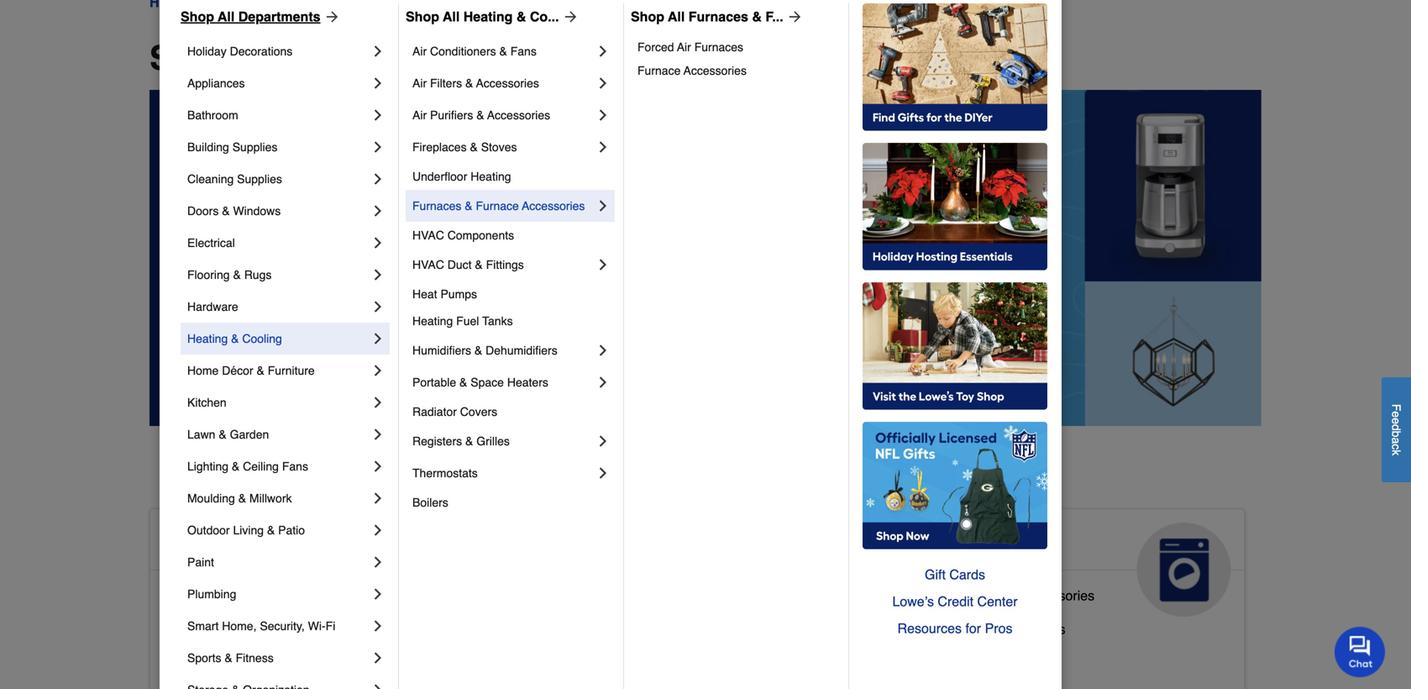Task type: vqa. For each thing, say whether or not it's contained in the screenshot.
Fans in the 'link'
yes



Task type: locate. For each thing, give the bounding box(es) containing it.
0 vertical spatial furnaces
[[689, 9, 749, 24]]

1 horizontal spatial appliances
[[913, 529, 1038, 556]]

appliances link down decorations
[[187, 67, 370, 99]]

heating up air conditioners & fans
[[464, 9, 513, 24]]

air up furnace accessories
[[677, 40, 692, 54]]

lighting & ceiling fans
[[187, 460, 308, 473]]

sports & fitness
[[187, 651, 274, 665]]

all inside shop all furnaces & f... link
[[668, 9, 685, 24]]

furnaces
[[689, 9, 749, 24], [695, 40, 744, 54], [413, 199, 462, 213]]

appliances image
[[1138, 523, 1232, 617]]

& down 'fuel'
[[475, 344, 483, 357]]

shop up forced
[[631, 9, 665, 24]]

0 vertical spatial hvac
[[413, 229, 444, 242]]

all inside "shop all heating & co..." link
[[443, 9, 460, 24]]

moulding
[[187, 492, 235, 505]]

lighting
[[187, 460, 229, 473]]

boilers link
[[413, 489, 612, 516]]

boilers
[[413, 496, 449, 509]]

accessible home
[[164, 529, 359, 556]]

lawn & garden
[[187, 428, 269, 441]]

departments
[[238, 9, 321, 24], [294, 39, 500, 77]]

accessible bathroom link
[[164, 584, 290, 618]]

beverage & wine chillers
[[913, 621, 1066, 637]]

all
[[218, 9, 235, 24], [443, 9, 460, 24], [668, 9, 685, 24], [242, 39, 285, 77]]

chevron right image for cleaning supplies
[[370, 171, 387, 187]]

flooring & rugs
[[187, 268, 272, 282]]

forced air furnaces
[[638, 40, 744, 54]]

kitchen
[[187, 396, 227, 409]]

fireplaces
[[413, 140, 467, 154]]

bathroom up building
[[187, 108, 238, 122]]

portable
[[413, 376, 457, 389]]

& right animal
[[623, 529, 640, 556]]

portable & space heaters link
[[413, 366, 595, 398]]

4 accessible from the top
[[164, 655, 228, 671]]

& right doors
[[222, 204, 230, 218]]

arrow right image inside shop all furnaces & f... link
[[784, 8, 804, 25]]

cleaning
[[187, 172, 234, 186]]

security,
[[260, 619, 305, 633]]

f
[[1391, 404, 1404, 411]]

accessories inside air filters & accessories link
[[476, 76, 540, 90]]

gift cards
[[925, 567, 986, 582]]

air left filters
[[413, 76, 427, 90]]

f e e d b a c k
[[1391, 404, 1404, 456]]

beverage
[[913, 621, 970, 637]]

heat
[[413, 287, 438, 301]]

1 vertical spatial furnaces
[[695, 40, 744, 54]]

3 accessible from the top
[[164, 621, 228, 637]]

2 shop from the left
[[406, 9, 440, 24]]

windows
[[233, 204, 281, 218]]

chevron right image for air purifiers & accessories
[[595, 107, 612, 124]]

appliance parts & accessories
[[913, 588, 1095, 603]]

forced air furnaces link
[[638, 35, 837, 59]]

all up conditioners
[[443, 9, 460, 24]]

shop
[[181, 9, 214, 24], [406, 9, 440, 24], [631, 9, 665, 24]]

0 vertical spatial departments
[[238, 9, 321, 24]]

all inside shop all departments link
[[218, 9, 235, 24]]

shop up "holiday"
[[181, 9, 214, 24]]

chevron right image for plumbing
[[370, 586, 387, 603]]

1 horizontal spatial arrow right image
[[784, 8, 804, 25]]

flooring & rugs link
[[187, 259, 370, 291]]

appliances
[[187, 76, 245, 90], [913, 529, 1038, 556]]

1 accessible from the top
[[164, 529, 287, 556]]

air conditioners & fans
[[413, 45, 537, 58]]

credit
[[938, 594, 974, 609]]

1 vertical spatial fans
[[282, 460, 308, 473]]

furnace down forced
[[638, 64, 681, 77]]

chevron right image for smart home, security, wi-fi
[[370, 618, 387, 635]]

1 horizontal spatial shop
[[406, 9, 440, 24]]

décor
[[222, 364, 253, 377]]

2 accessible from the top
[[164, 588, 228, 603]]

fans up air filters & accessories link
[[511, 45, 537, 58]]

1 shop from the left
[[181, 9, 214, 24]]

accessible inside "link"
[[164, 655, 228, 671]]

3 shop from the left
[[631, 9, 665, 24]]

heating down heat
[[413, 314, 453, 328]]

accessible for accessible bathroom
[[164, 588, 228, 603]]

1 e from the top
[[1391, 411, 1404, 418]]

0 horizontal spatial furniture
[[268, 364, 315, 377]]

pet
[[647, 529, 684, 556], [538, 648, 559, 664]]

1 horizontal spatial appliances link
[[899, 509, 1245, 617]]

& left rugs
[[233, 268, 241, 282]]

supplies up 'houses,' on the left
[[598, 615, 650, 630]]

chevron right image for paint
[[370, 554, 387, 571]]

chevron right image for sports & fitness
[[370, 650, 387, 666]]

heating down hardware
[[187, 332, 228, 345]]

shop inside shop all departments link
[[181, 9, 214, 24]]

air for air conditioners & fans
[[413, 45, 427, 58]]

accessories down air filters & accessories link
[[488, 108, 551, 122]]

all for furnaces
[[668, 9, 685, 24]]

0 horizontal spatial pet
[[538, 648, 559, 664]]

accessible entry & home
[[164, 655, 316, 671]]

accessories inside "furnace accessories" link
[[684, 64, 747, 77]]

pet beds, houses, & furniture link
[[538, 645, 720, 678]]

chevron right image for outdoor living & patio
[[370, 522, 387, 539]]

home décor & furniture link
[[187, 355, 370, 387]]

appliances link up chillers
[[899, 509, 1245, 617]]

b
[[1391, 431, 1404, 437]]

2 e from the top
[[1391, 418, 1404, 424]]

1 horizontal spatial pet
[[647, 529, 684, 556]]

all down shop all departments link
[[242, 39, 285, 77]]

appliances up cards
[[913, 529, 1038, 556]]

hvac up "hvac duct & fittings"
[[413, 229, 444, 242]]

0 horizontal spatial fans
[[282, 460, 308, 473]]

registers & grilles link
[[413, 425, 595, 457]]

1 horizontal spatial fans
[[511, 45, 537, 58]]

& left patio
[[267, 524, 275, 537]]

cooling
[[242, 332, 282, 345]]

houses,
[[600, 648, 650, 664]]

accessories down air conditioners & fans link on the left
[[476, 76, 540, 90]]

sports
[[187, 651, 221, 665]]

0 vertical spatial pet
[[647, 529, 684, 556]]

departments up holiday decorations link
[[238, 9, 321, 24]]

arrow right image for shop all departments
[[321, 8, 341, 25]]

heating & cooling
[[187, 332, 282, 345]]

& right duct
[[475, 258, 483, 271]]

livestock supplies link
[[538, 611, 650, 645]]

care
[[538, 556, 591, 583]]

0 horizontal spatial shop
[[181, 9, 214, 24]]

arrow right image inside shop all departments link
[[321, 8, 341, 25]]

grilles
[[477, 435, 510, 448]]

chevron right image for electrical
[[370, 234, 387, 251]]

k
[[1391, 450, 1404, 456]]

departments up purifiers
[[294, 39, 500, 77]]

&
[[517, 9, 526, 24], [752, 9, 762, 24], [500, 45, 508, 58], [466, 76, 473, 90], [477, 108, 485, 122], [470, 140, 478, 154], [465, 199, 473, 213], [222, 204, 230, 218], [475, 258, 483, 271], [233, 268, 241, 282], [231, 332, 239, 345], [475, 344, 483, 357], [257, 364, 265, 377], [460, 376, 468, 389], [219, 428, 227, 441], [466, 435, 473, 448], [232, 460, 240, 473], [238, 492, 246, 505], [267, 524, 275, 537], [623, 529, 640, 556], [1011, 588, 1020, 603], [974, 621, 983, 637], [653, 648, 662, 664], [225, 651, 233, 665], [267, 655, 276, 671]]

portable & space heaters
[[413, 376, 549, 389]]

millwork
[[250, 492, 292, 505]]

& left co...
[[517, 9, 526, 24]]

smart home, security, wi-fi
[[187, 619, 336, 633]]

garden
[[230, 428, 269, 441]]

& up hvac components
[[465, 199, 473, 213]]

chevron right image
[[595, 43, 612, 60], [370, 75, 387, 92], [370, 107, 387, 124], [370, 139, 387, 155], [595, 139, 612, 155], [595, 198, 612, 214], [370, 203, 387, 219], [595, 256, 612, 273], [370, 298, 387, 315], [370, 362, 387, 379], [595, 374, 612, 391], [370, 394, 387, 411], [370, 458, 387, 475], [595, 465, 612, 482], [370, 522, 387, 539], [370, 554, 387, 571], [370, 586, 387, 603], [370, 618, 387, 635], [370, 650, 387, 666], [370, 682, 387, 689]]

chevron right image for portable & space heaters
[[595, 374, 612, 391]]

bathroom link
[[187, 99, 370, 131]]

0 horizontal spatial appliances link
[[187, 67, 370, 99]]

1 vertical spatial furniture
[[666, 648, 720, 664]]

accessories up hvac components link
[[522, 199, 585, 213]]

air left purifiers
[[413, 108, 427, 122]]

heating
[[464, 9, 513, 24], [471, 170, 511, 183], [413, 314, 453, 328], [187, 332, 228, 345]]

chevron right image
[[370, 43, 387, 60], [595, 75, 612, 92], [595, 107, 612, 124], [370, 171, 387, 187], [370, 234, 387, 251], [370, 266, 387, 283], [370, 330, 387, 347], [595, 342, 612, 359], [370, 426, 387, 443], [595, 433, 612, 450], [370, 490, 387, 507]]

heating inside "link"
[[187, 332, 228, 345]]

tanks
[[483, 314, 513, 328]]

& down 'accessible bedroom' link
[[225, 651, 233, 665]]

arrow right image
[[321, 8, 341, 25], [784, 8, 804, 25]]

chat invite button image
[[1336, 626, 1387, 678]]

furnaces up 'forced air furnaces' link
[[689, 9, 749, 24]]

all for departments
[[218, 9, 235, 24]]

1 vertical spatial departments
[[294, 39, 500, 77]]

accessible bedroom
[[164, 621, 286, 637]]

underfloor
[[413, 170, 468, 183]]

2 arrow right image from the left
[[784, 8, 804, 25]]

shop up conditioners
[[406, 9, 440, 24]]

purifiers
[[430, 108, 473, 122]]

accessories down 'forced air furnaces' link
[[684, 64, 747, 77]]

livestock supplies
[[538, 615, 650, 630]]

supplies up windows
[[237, 172, 282, 186]]

a
[[1391, 437, 1404, 444]]

covers
[[460, 405, 498, 419]]

find gifts for the diyer. image
[[863, 3, 1048, 131]]

pros
[[986, 621, 1013, 636]]

animal
[[538, 529, 617, 556]]

gift
[[925, 567, 946, 582]]

furnaces down underfloor
[[413, 199, 462, 213]]

departments for shop all departments
[[238, 9, 321, 24]]

decorations
[[230, 45, 293, 58]]

paint link
[[187, 546, 370, 578]]

heating up furnaces & furnace accessories
[[471, 170, 511, 183]]

pumps
[[441, 287, 477, 301]]

0 vertical spatial home
[[187, 364, 219, 377]]

arrow right image up 'forced air furnaces' link
[[784, 8, 804, 25]]

shop inside shop all furnaces & f... link
[[631, 9, 665, 24]]

officially licensed n f l gifts. shop now. image
[[863, 422, 1048, 550]]

2 hvac from the top
[[413, 258, 444, 271]]

chevron right image for air conditioners & fans
[[595, 43, 612, 60]]

shop all departments
[[150, 39, 500, 77]]

1 vertical spatial pet
[[538, 648, 559, 664]]

& right purifiers
[[477, 108, 485, 122]]

bathroom up smart home, security, wi-fi
[[232, 588, 290, 603]]

for
[[966, 621, 982, 636]]

animal & pet care image
[[763, 523, 857, 617]]

1 hvac from the top
[[413, 229, 444, 242]]

arrow right image up shop all departments
[[321, 8, 341, 25]]

accessories for air purifiers & accessories
[[488, 108, 551, 122]]

furniture down heating & cooling "link"
[[268, 364, 315, 377]]

accessible home link
[[150, 509, 496, 617]]

components
[[448, 229, 514, 242]]

all up forced air furnaces
[[668, 9, 685, 24]]

accessories inside air purifiers & accessories link
[[488, 108, 551, 122]]

accessories
[[684, 64, 747, 77], [476, 76, 540, 90], [488, 108, 551, 122], [522, 199, 585, 213], [1023, 588, 1095, 603]]

appliances down "holiday"
[[187, 76, 245, 90]]

1 vertical spatial hvac
[[413, 258, 444, 271]]

shop for shop all heating & co...
[[406, 9, 440, 24]]

1 horizontal spatial furnace
[[638, 64, 681, 77]]

0 vertical spatial appliances link
[[187, 67, 370, 99]]

chevron right image for hvac duct & fittings
[[595, 256, 612, 273]]

2 horizontal spatial shop
[[631, 9, 665, 24]]

air left conditioners
[[413, 45, 427, 58]]

accessible bedroom link
[[164, 618, 286, 651]]

furnace up hvac components link
[[476, 199, 519, 213]]

accessories inside appliance parts & accessories link
[[1023, 588, 1095, 603]]

shop all heating & co... link
[[406, 7, 580, 27]]

0 vertical spatial fans
[[511, 45, 537, 58]]

enjoy savings year-round. no matter what you're shopping for, find what you need at a great price. image
[[150, 90, 1262, 426]]

shop for shop all furnaces & f...
[[631, 9, 665, 24]]

1 arrow right image from the left
[[321, 8, 341, 25]]

furniture right 'houses,' on the left
[[666, 648, 720, 664]]

hvac up heat
[[413, 258, 444, 271]]

fans right the ceiling
[[282, 460, 308, 473]]

supplies up cleaning supplies
[[233, 140, 278, 154]]

e up d
[[1391, 411, 1404, 418]]

1 horizontal spatial furniture
[[666, 648, 720, 664]]

0 horizontal spatial arrow right image
[[321, 8, 341, 25]]

accessories inside furnaces & furnace accessories link
[[522, 199, 585, 213]]

moulding & millwork link
[[187, 482, 370, 514]]

1 vertical spatial furnace
[[476, 199, 519, 213]]

0 horizontal spatial appliances
[[187, 76, 245, 90]]

all up holiday decorations
[[218, 9, 235, 24]]

0 vertical spatial supplies
[[233, 140, 278, 154]]

appliance
[[913, 588, 972, 603]]

2 vertical spatial supplies
[[598, 615, 650, 630]]

& right filters
[[466, 76, 473, 90]]

center
[[978, 594, 1018, 609]]

shop inside "shop all heating & co..." link
[[406, 9, 440, 24]]

accessories up chillers
[[1023, 588, 1095, 603]]

furnaces up "furnace accessories" link
[[695, 40, 744, 54]]

radiator covers link
[[413, 398, 612, 425]]

e up the b
[[1391, 418, 1404, 424]]

1 vertical spatial supplies
[[237, 172, 282, 186]]

1 vertical spatial appliances link
[[899, 509, 1245, 617]]

arrow right image
[[559, 8, 580, 25]]

0 vertical spatial furniture
[[268, 364, 315, 377]]

visit the lowe's toy shop. image
[[863, 282, 1048, 410]]



Task type: describe. For each thing, give the bounding box(es) containing it.
shop all furnaces & f...
[[631, 9, 784, 24]]

outdoor
[[187, 524, 230, 537]]

furnace accessories
[[638, 64, 747, 77]]

2 vertical spatial home
[[280, 655, 316, 671]]

hardware link
[[187, 291, 370, 323]]

fitness
[[236, 651, 274, 665]]

supplies for cleaning supplies
[[237, 172, 282, 186]]

chevron right image for lighting & ceiling fans
[[370, 458, 387, 475]]

building
[[187, 140, 229, 154]]

hvac duct & fittings link
[[413, 249, 595, 281]]

accessible for accessible entry & home
[[164, 655, 228, 671]]

lowe's
[[893, 594, 935, 609]]

& left "millwork"
[[238, 492, 246, 505]]

& inside animal & pet care
[[623, 529, 640, 556]]

furnaces for all
[[689, 9, 749, 24]]

ceiling
[[243, 460, 279, 473]]

shop all departments link
[[181, 7, 341, 27]]

chevron right image for holiday decorations
[[370, 43, 387, 60]]

stoves
[[481, 140, 517, 154]]

& up air filters & accessories link
[[500, 45, 508, 58]]

chevron right image for building supplies
[[370, 139, 387, 155]]

arrow right image for shop all furnaces & f...
[[784, 8, 804, 25]]

outdoor living & patio link
[[187, 514, 370, 546]]

furnaces & furnace accessories link
[[413, 190, 595, 222]]

accessible for accessible bedroom
[[164, 621, 228, 637]]

air conditioners & fans link
[[413, 35, 595, 67]]

electrical
[[187, 236, 235, 250]]

animal & pet care link
[[525, 509, 871, 617]]

plumbing link
[[187, 578, 370, 610]]

chevron right image for moulding & millwork
[[370, 490, 387, 507]]

air for air purifiers & accessories
[[413, 108, 427, 122]]

lowe's credit center link
[[863, 588, 1048, 615]]

humidifiers & dehumidifiers link
[[413, 335, 595, 366]]

hvac components
[[413, 229, 514, 242]]

doors & windows
[[187, 204, 281, 218]]

& left the grilles
[[466, 435, 473, 448]]

& left the ceiling
[[232, 460, 240, 473]]

shop for shop all departments
[[181, 9, 214, 24]]

furnaces & furnace accessories
[[413, 199, 585, 213]]

furniture inside "link"
[[268, 364, 315, 377]]

bedroom
[[232, 621, 286, 637]]

beds,
[[562, 648, 597, 664]]

& left the 'f...'
[[752, 9, 762, 24]]

doors
[[187, 204, 219, 218]]

cleaning supplies
[[187, 172, 282, 186]]

thermostats
[[413, 466, 478, 480]]

electrical link
[[187, 227, 370, 259]]

fireplaces & stoves link
[[413, 131, 595, 163]]

heating fuel tanks
[[413, 314, 513, 328]]

chevron right image for fireplaces & stoves
[[595, 139, 612, 155]]

forced
[[638, 40, 675, 54]]

doors & windows link
[[187, 195, 370, 227]]

accessible home image
[[389, 523, 483, 617]]

registers
[[413, 435, 462, 448]]

air filters & accessories
[[413, 76, 540, 90]]

0 vertical spatial bathroom
[[187, 108, 238, 122]]

supplies for livestock supplies
[[598, 615, 650, 630]]

hvac for hvac components
[[413, 229, 444, 242]]

& right parts
[[1011, 588, 1020, 603]]

fireplaces & stoves
[[413, 140, 517, 154]]

patio
[[278, 524, 305, 537]]

supplies for building supplies
[[233, 140, 278, 154]]

lawn & garden link
[[187, 419, 370, 450]]

plumbing
[[187, 587, 236, 601]]

livestock
[[538, 615, 594, 630]]

flooring
[[187, 268, 230, 282]]

chevron right image for appliances
[[370, 75, 387, 92]]

holiday
[[187, 45, 227, 58]]

heat pumps
[[413, 287, 477, 301]]

chevron right image for humidifiers & dehumidifiers
[[595, 342, 612, 359]]

resources
[[898, 621, 962, 636]]

& left space
[[460, 376, 468, 389]]

fans for lighting & ceiling fans
[[282, 460, 308, 473]]

humidifiers & dehumidifiers
[[413, 344, 558, 357]]

humidifiers
[[413, 344, 472, 357]]

cleaning supplies link
[[187, 163, 370, 195]]

smart home, security, wi-fi link
[[187, 610, 370, 642]]

radiator
[[413, 405, 457, 419]]

& right 'houses,' on the left
[[653, 648, 662, 664]]

furnaces for air
[[695, 40, 744, 54]]

all for heating
[[443, 9, 460, 24]]

duct
[[448, 258, 472, 271]]

& right lawn
[[219, 428, 227, 441]]

f...
[[766, 9, 784, 24]]

0 horizontal spatial furnace
[[476, 199, 519, 213]]

chevron right image for bathroom
[[370, 107, 387, 124]]

filters
[[430, 76, 462, 90]]

chevron right image for furnaces & furnace accessories
[[595, 198, 612, 214]]

hvac for hvac duct & fittings
[[413, 258, 444, 271]]

chevron right image for heating & cooling
[[370, 330, 387, 347]]

accessible for accessible home
[[164, 529, 287, 556]]

living
[[233, 524, 264, 537]]

departments for shop all departments
[[294, 39, 500, 77]]

furniture inside 'link'
[[666, 648, 720, 664]]

appliance parts & accessories link
[[913, 584, 1095, 618]]

outdoor living & patio
[[187, 524, 305, 537]]

holiday hosting essentials. image
[[863, 143, 1048, 271]]

lowe's credit center
[[893, 594, 1018, 609]]

chevron right image for kitchen
[[370, 394, 387, 411]]

chevron right image for home décor & furniture
[[370, 362, 387, 379]]

shop all furnaces & f... link
[[631, 7, 804, 27]]

1 vertical spatial bathroom
[[232, 588, 290, 603]]

0 vertical spatial furnace
[[638, 64, 681, 77]]

& left "pros"
[[974, 621, 983, 637]]

furnace accessories link
[[638, 59, 837, 82]]

hvac duct & fittings
[[413, 258, 524, 271]]

air for air filters & accessories
[[413, 76, 427, 90]]

chillers
[[1021, 621, 1066, 637]]

1 vertical spatial appliances
[[913, 529, 1038, 556]]

co...
[[530, 9, 559, 24]]

accessories for air filters & accessories
[[476, 76, 540, 90]]

accessories for appliance parts & accessories
[[1023, 588, 1095, 603]]

hvac components link
[[413, 222, 612, 249]]

resources for pros
[[898, 621, 1013, 636]]

chevron right image for doors & windows
[[370, 203, 387, 219]]

entry
[[232, 655, 263, 671]]

& right entry
[[267, 655, 276, 671]]

kitchen link
[[187, 387, 370, 419]]

animal & pet care
[[538, 529, 684, 583]]

gift cards link
[[863, 561, 1048, 588]]

chevron right image for lawn & garden
[[370, 426, 387, 443]]

pet inside pet beds, houses, & furniture 'link'
[[538, 648, 559, 664]]

1 vertical spatial home
[[293, 529, 359, 556]]

lighting & ceiling fans link
[[187, 450, 370, 482]]

chevron right image for thermostats
[[595, 465, 612, 482]]

fans for air conditioners & fans
[[511, 45, 537, 58]]

air purifiers & accessories
[[413, 108, 551, 122]]

smart
[[187, 619, 219, 633]]

holiday decorations
[[187, 45, 293, 58]]

& left cooling
[[231, 332, 239, 345]]

fittings
[[486, 258, 524, 271]]

beverage & wine chillers link
[[913, 618, 1066, 651]]

0 vertical spatial appliances
[[187, 76, 245, 90]]

accessories for furnaces & furnace accessories
[[522, 199, 585, 213]]

chevron right image for air filters & accessories
[[595, 75, 612, 92]]

chevron right image for registers & grilles
[[595, 433, 612, 450]]

chevron right image for hardware
[[370, 298, 387, 315]]

pet inside animal & pet care
[[647, 529, 684, 556]]

& left stoves
[[470, 140, 478, 154]]

chevron right image for flooring & rugs
[[370, 266, 387, 283]]

moulding & millwork
[[187, 492, 292, 505]]

heating fuel tanks link
[[413, 308, 612, 335]]

& right décor
[[257, 364, 265, 377]]

2 vertical spatial furnaces
[[413, 199, 462, 213]]

accessible entry & home link
[[164, 651, 316, 685]]



